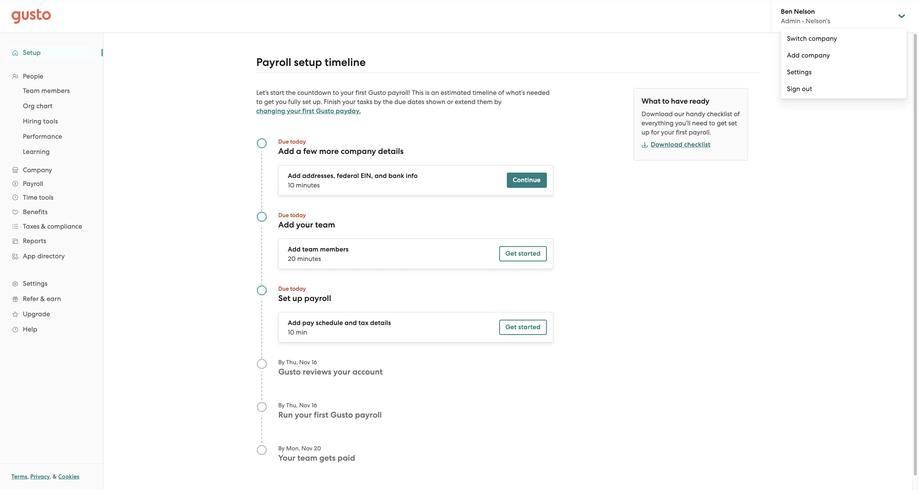 Task type: describe. For each thing, give the bounding box(es) containing it.
due for set up payroll
[[278, 286, 289, 292]]

ben nelson admin • nelson's
[[781, 8, 831, 25]]

to down let's at left
[[256, 98, 263, 106]]

an
[[431, 89, 439, 96]]

your inside download our handy checklist of everything you'll need to get set up for your first payroll.
[[661, 128, 675, 136]]

download checklist
[[651, 141, 711, 149]]

our
[[675, 110, 685, 118]]

first inside by thu, nov 16 run your first gusto payroll
[[314, 410, 329, 420]]

team
[[23, 87, 40, 95]]

company
[[23, 166, 52, 174]]

to inside download our handy checklist of everything you'll need to get set up for your first payroll.
[[709, 119, 716, 127]]

benefits link
[[8, 205, 95, 219]]

them
[[477, 98, 493, 106]]

switch
[[787, 35, 807, 42]]

switch company button
[[781, 30, 907, 47]]

16 for reviews
[[312, 359, 317, 366]]

finish
[[324, 98, 341, 106]]

help
[[23, 326, 37, 333]]

get started for payroll
[[506, 323, 541, 331]]

due today set up payroll
[[278, 286, 331, 303]]

hiring tools
[[23, 117, 58, 125]]

your inside the let's start the countdown to your first gusto payroll! this is an estimated                     timeline of what's needed to get you fully set up.
[[341, 89, 354, 96]]

home image
[[11, 9, 51, 24]]

your inside by thu, nov 16 run your first gusto payroll
[[295, 410, 312, 420]]

terms , privacy , & cookies
[[11, 474, 79, 480]]

changing your first gusto payday. button
[[256, 107, 361, 116]]

info
[[406, 172, 418, 180]]

due today add your team
[[278, 212, 335, 230]]

this
[[412, 89, 424, 96]]

ein,
[[361, 172, 373, 180]]

switch company
[[787, 35, 838, 42]]

first inside download our handy checklist of everything you'll need to get set up for your first payroll.
[[676, 128, 687, 136]]

0 vertical spatial timeline
[[325, 56, 366, 69]]

get inside the let's start the countdown to your first gusto payroll! this is an estimated                     timeline of what's needed to get you fully set up.
[[264, 98, 274, 106]]

shown
[[426, 98, 446, 106]]

first inside the let's start the countdown to your first gusto payroll! this is an estimated                     timeline of what's needed to get you fully set up.
[[356, 89, 367, 96]]

privacy
[[30, 474, 50, 480]]

by mon, nov 20 your team gets paid
[[278, 445, 355, 463]]

performance link
[[14, 130, 95, 143]]

continue
[[513, 176, 541, 184]]

nov for your
[[299, 402, 310, 409]]

few
[[303, 146, 317, 156]]

payroll!
[[388, 89, 410, 96]]

the inside finish your tasks by the due dates shown or extend them by changing your first gusto payday.
[[383, 98, 393, 106]]

today for your
[[290, 212, 306, 219]]

•
[[802, 17, 804, 25]]

team inside due today add your team
[[315, 220, 335, 230]]

gets
[[320, 453, 336, 463]]

needed
[[527, 89, 550, 96]]

finish your tasks by the due dates shown or extend them by changing your first gusto payday.
[[256, 98, 502, 115]]

add company
[[787, 51, 830, 59]]

add company link
[[781, 47, 907, 64]]

of inside download our handy checklist of everything you'll need to get set up for your first payroll.
[[734, 110, 740, 118]]

list containing team members
[[0, 83, 103, 159]]

a
[[296, 146, 301, 156]]

org
[[23, 102, 35, 110]]

2 by from the left
[[495, 98, 502, 106]]

estimated
[[441, 89, 471, 96]]

ready
[[690, 97, 710, 106]]

sign out
[[787, 85, 813, 93]]

settings link inside list
[[8, 277, 95, 291]]

download for download checklist
[[651, 141, 683, 149]]

get inside download our handy checklist of everything you'll need to get set up for your first payroll.
[[717, 119, 727, 127]]

sign out button
[[781, 80, 907, 97]]

taxes
[[23, 223, 40, 230]]

gusto inside finish your tasks by the due dates shown or extend them by changing your first gusto payday.
[[316, 107, 334, 115]]

extend
[[455, 98, 476, 106]]

reports link
[[8, 234, 95, 248]]

directory
[[37, 252, 65, 260]]

privacy link
[[30, 474, 50, 480]]

up.
[[313, 98, 322, 106]]

payroll inside the due today set up payroll
[[304, 294, 331, 303]]

& for compliance
[[41, 223, 46, 230]]

set inside download our handy checklist of everything you'll need to get set up for your first payroll.
[[729, 119, 737, 127]]

by for your team gets paid
[[278, 445, 285, 452]]

what to have ready
[[642, 97, 710, 106]]

company for add company
[[802, 51, 830, 59]]

continue button
[[507, 173, 547, 188]]

org chart
[[23, 102, 53, 110]]

2 , from the left
[[50, 474, 51, 480]]

your down the "fully" at the top left
[[287, 107, 301, 115]]

app directory link
[[8, 249, 95, 263]]

you
[[276, 98, 287, 106]]

company button
[[8, 163, 95, 177]]

& for earn
[[40, 295, 45, 303]]

up inside the due today set up payroll
[[293, 294, 302, 303]]

due today add a few more company details
[[278, 138, 404, 156]]

schedule
[[316, 319, 343, 327]]

payroll for payroll setup timeline
[[256, 56, 291, 69]]

get started button for add your team
[[499, 246, 547, 262]]

minutes inside add team members 20 minutes
[[297, 255, 321, 263]]

compliance
[[47, 223, 82, 230]]

thu, for gusto
[[286, 359, 298, 366]]

company inside the due today add a few more company details
[[341, 146, 376, 156]]

minutes inside add addresses, federal ein, and bank info 10 minutes
[[296, 181, 320, 189]]

today for up
[[290, 286, 306, 292]]

let's
[[256, 89, 269, 96]]

performance
[[23, 133, 62, 140]]

1 vertical spatial checklist
[[684, 141, 711, 149]]

team members link
[[14, 84, 95, 98]]

set inside the let's start the countdown to your first gusto payroll! this is an estimated                     timeline of what's needed to get you fully set up.
[[302, 98, 311, 106]]

changing
[[256, 107, 285, 115]]

min
[[296, 329, 307, 336]]

fully
[[288, 98, 301, 106]]

for
[[651, 128, 660, 136]]

due for add your team
[[278, 212, 289, 219]]

setup
[[23, 49, 41, 56]]

run
[[278, 410, 293, 420]]

thu, for run
[[286, 402, 298, 409]]

is
[[425, 89, 430, 96]]

get started button for set up payroll
[[499, 320, 547, 335]]

2 vertical spatial &
[[53, 474, 57, 480]]

nelson's
[[806, 17, 831, 25]]

download checklist link
[[642, 141, 711, 149]]

add for company
[[787, 51, 800, 59]]

add for team
[[288, 246, 301, 254]]

time
[[23, 194, 37, 201]]

time tools button
[[8, 191, 95, 204]]

add team members 20 minutes
[[288, 246, 349, 263]]

app directory
[[23, 252, 65, 260]]

mon,
[[286, 445, 300, 452]]

team members
[[23, 87, 70, 95]]

taxes & compliance
[[23, 223, 82, 230]]

add for pay
[[288, 319, 301, 327]]

10 inside add pay schedule and tax details 10 min
[[288, 329, 294, 336]]

your up payday. on the top of page
[[342, 98, 356, 106]]



Task type: locate. For each thing, give the bounding box(es) containing it.
1 horizontal spatial up
[[642, 128, 650, 136]]

0 vertical spatial today
[[290, 138, 306, 145]]

0 vertical spatial download
[[642, 110, 673, 118]]

timeline inside the let's start the countdown to your first gusto payroll! this is an estimated                     timeline of what's needed to get you fully set up.
[[473, 89, 497, 96]]

1 vertical spatial 20
[[314, 445, 321, 452]]

1 vertical spatial the
[[383, 98, 393, 106]]

upgrade
[[23, 310, 50, 318]]

of inside the let's start the countdown to your first gusto payroll! this is an estimated                     timeline of what's needed to get you fully set up.
[[498, 89, 504, 96]]

1 vertical spatial &
[[40, 295, 45, 303]]

1 horizontal spatial of
[[734, 110, 740, 118]]

your right the for
[[661, 128, 675, 136]]

nov down reviews
[[299, 402, 310, 409]]

payroll for payroll
[[23, 180, 43, 188]]

payroll up time
[[23, 180, 43, 188]]

2 vertical spatial company
[[341, 146, 376, 156]]

timeline up them
[[473, 89, 497, 96]]

add inside add addresses, federal ein, and bank info 10 minutes
[[288, 172, 301, 180]]

add
[[787, 51, 800, 59], [278, 146, 294, 156], [288, 172, 301, 180], [278, 220, 294, 230], [288, 246, 301, 254], [288, 319, 301, 327]]

timeline
[[325, 56, 366, 69], [473, 89, 497, 96]]

federal
[[337, 172, 359, 180]]

set up changing your first gusto payday. button
[[302, 98, 311, 106]]

gusto
[[368, 89, 386, 96], [316, 107, 334, 115], [278, 367, 301, 377], [331, 410, 353, 420]]

you'll
[[675, 119, 691, 127]]

add inside due today add your team
[[278, 220, 294, 230]]

your up add team members 20 minutes
[[296, 220, 313, 230]]

16
[[312, 359, 317, 366], [312, 402, 317, 409]]

minutes up the due today set up payroll
[[297, 255, 321, 263]]

what
[[642, 97, 661, 106]]

people button
[[8, 69, 95, 83]]

members inside add team members 20 minutes
[[320, 246, 349, 254]]

reports
[[23, 237, 46, 245]]

download for download our handy checklist of everything you'll need to get set up for your first payroll.
[[642, 110, 673, 118]]

by
[[374, 98, 381, 106], [495, 98, 502, 106]]

1 vertical spatial team
[[302, 246, 319, 254]]

2 circle blank image from the top
[[256, 445, 267, 456]]

, left privacy link
[[27, 474, 29, 480]]

1 horizontal spatial ,
[[50, 474, 51, 480]]

0 horizontal spatial up
[[293, 294, 302, 303]]

1 vertical spatial of
[[734, 110, 740, 118]]

reviews
[[303, 367, 332, 377]]

time tools
[[23, 194, 53, 201]]

2 get started button from the top
[[499, 320, 547, 335]]

0 horizontal spatial ,
[[27, 474, 29, 480]]

payroll up start
[[256, 56, 291, 69]]

circle blank image left the your at the bottom of the page
[[256, 445, 267, 456]]

cookies button
[[58, 472, 79, 482]]

first down you'll
[[676, 128, 687, 136]]

1 16 from the top
[[312, 359, 317, 366]]

cookies
[[58, 474, 79, 480]]

countdown
[[297, 89, 331, 96]]

setup
[[294, 56, 322, 69]]

2 due from the top
[[278, 212, 289, 219]]

gusto inside the let's start the countdown to your first gusto payroll! this is an estimated                     timeline of what's needed to get you fully set up.
[[368, 89, 386, 96]]

circle blank image left run
[[256, 402, 267, 413]]

0 horizontal spatial set
[[302, 98, 311, 106]]

, left cookies
[[50, 474, 51, 480]]

0 horizontal spatial the
[[286, 89, 296, 96]]

and
[[375, 172, 387, 180], [345, 319, 357, 327]]

what's
[[506, 89, 525, 96]]

0 vertical spatial settings link
[[781, 64, 907, 80]]

1 vertical spatial download
[[651, 141, 683, 149]]

by
[[278, 359, 285, 366], [278, 402, 285, 409], [278, 445, 285, 452]]

0 vertical spatial minutes
[[296, 181, 320, 189]]

1 vertical spatial started
[[518, 323, 541, 331]]

settings inside list
[[23, 280, 48, 287]]

help link
[[8, 323, 95, 336]]

tasks
[[357, 98, 373, 106]]

today inside the due today add a few more company details
[[290, 138, 306, 145]]

0 vertical spatial of
[[498, 89, 504, 96]]

0 vertical spatial payroll
[[304, 294, 331, 303]]

1 vertical spatial tools
[[39, 194, 53, 201]]

payroll inside by thu, nov 16 run your first gusto payroll
[[355, 410, 382, 420]]

2 16 from the top
[[312, 402, 317, 409]]

set
[[278, 294, 291, 303]]

by inside by thu, nov 16 run your first gusto payroll
[[278, 402, 285, 409]]

today inside due today add your team
[[290, 212, 306, 219]]

1 horizontal spatial by
[[495, 98, 502, 106]]

earn
[[47, 295, 61, 303]]

& left cookies
[[53, 474, 57, 480]]

0 horizontal spatial and
[[345, 319, 357, 327]]

circle blank image
[[256, 402, 267, 413], [256, 445, 267, 456]]

checklist inside download our handy checklist of everything you'll need to get set up for your first payroll.
[[707, 110, 733, 118]]

2 by from the top
[[278, 402, 285, 409]]

settings link
[[781, 64, 907, 80], [8, 277, 95, 291]]

1 by from the left
[[374, 98, 381, 106]]

0 vertical spatial payroll
[[256, 56, 291, 69]]

to up finish on the left of page
[[333, 89, 339, 96]]

settings link up refer & earn link
[[8, 277, 95, 291]]

1 vertical spatial nov
[[299, 402, 310, 409]]

0 vertical spatial circle blank image
[[256, 402, 267, 413]]

team inside add team members 20 minutes
[[302, 246, 319, 254]]

team inside "by mon, nov 20 your team gets paid"
[[298, 453, 318, 463]]

1 vertical spatial up
[[293, 294, 302, 303]]

by inside "by mon, nov 20 your team gets paid"
[[278, 445, 285, 452]]

1 vertical spatial settings link
[[8, 277, 95, 291]]

0 vertical spatial 10
[[288, 181, 294, 189]]

addresses,
[[302, 172, 335, 180]]

0 vertical spatial team
[[315, 220, 335, 230]]

by inside by thu, nov 16 gusto reviews your account
[[278, 359, 285, 366]]

refer
[[23, 295, 39, 303]]

due inside the due today set up payroll
[[278, 286, 289, 292]]

by up run
[[278, 402, 285, 409]]

1 vertical spatial settings
[[23, 280, 48, 287]]

0 vertical spatial set
[[302, 98, 311, 106]]

details inside add pay schedule and tax details 10 min
[[370, 319, 391, 327]]

0 horizontal spatial payroll
[[23, 180, 43, 188]]

10 inside add addresses, federal ein, and bank info 10 minutes
[[288, 181, 294, 189]]

circle blank image for your team gets paid
[[256, 445, 267, 456]]

up right the set
[[293, 294, 302, 303]]

0 vertical spatial get
[[506, 250, 517, 258]]

the up the "fully" at the top left
[[286, 89, 296, 96]]

by right circle blank icon
[[278, 359, 285, 366]]

2 started from the top
[[518, 323, 541, 331]]

due
[[278, 138, 289, 145], [278, 212, 289, 219], [278, 286, 289, 292]]

1 vertical spatial timeline
[[473, 89, 497, 96]]

1 vertical spatial company
[[802, 51, 830, 59]]

0 vertical spatial get started button
[[499, 246, 547, 262]]

& inside refer & earn link
[[40, 295, 45, 303]]

1 today from the top
[[290, 138, 306, 145]]

20 inside add team members 20 minutes
[[288, 255, 296, 263]]

everything
[[642, 119, 674, 127]]

refer & earn
[[23, 295, 61, 303]]

20 inside "by mon, nov 20 your team gets paid"
[[314, 445, 321, 452]]

due for add a few more company details
[[278, 138, 289, 145]]

1 , from the left
[[27, 474, 29, 480]]

pay
[[302, 319, 314, 327]]

first down up.
[[302, 107, 314, 115]]

thu, inside by thu, nov 16 gusto reviews your account
[[286, 359, 298, 366]]

payday.
[[336, 107, 361, 115]]

company down switch company on the right top
[[802, 51, 830, 59]]

let's start the countdown to your first gusto payroll! this is an estimated                     timeline of what's needed to get you fully set up.
[[256, 89, 550, 106]]

tools inside dropdown button
[[39, 194, 53, 201]]

& left earn at the bottom of the page
[[40, 295, 45, 303]]

taxes & compliance button
[[8, 220, 95, 233]]

add inside add team members 20 minutes
[[288, 246, 301, 254]]

today for a
[[290, 138, 306, 145]]

2 10 from the top
[[288, 329, 294, 336]]

tax
[[359, 319, 369, 327]]

today inside the due today set up payroll
[[290, 286, 306, 292]]

details up bank
[[378, 146, 404, 156]]

0 vertical spatial company
[[809, 35, 838, 42]]

and right ein,
[[375, 172, 387, 180]]

1 vertical spatial set
[[729, 119, 737, 127]]

nov up reviews
[[299, 359, 310, 366]]

payroll inside payroll dropdown button
[[23, 180, 43, 188]]

get
[[506, 250, 517, 258], [506, 323, 517, 331]]

started for team
[[518, 250, 541, 258]]

add addresses, federal ein, and bank info 10 minutes
[[288, 172, 418, 189]]

up inside download our handy checklist of everything you'll need to get set up for your first payroll.
[[642, 128, 650, 136]]

details inside the due today add a few more company details
[[378, 146, 404, 156]]

3 by from the top
[[278, 445, 285, 452]]

or
[[447, 98, 453, 106]]

1 vertical spatial minutes
[[297, 255, 321, 263]]

company down nelson's
[[809, 35, 838, 42]]

gusto inside by thu, nov 16 gusto reviews your account
[[278, 367, 301, 377]]

0 vertical spatial 16
[[312, 359, 317, 366]]

settings up refer on the bottom left of the page
[[23, 280, 48, 287]]

1 horizontal spatial the
[[383, 98, 393, 106]]

&
[[41, 223, 46, 230], [40, 295, 45, 303], [53, 474, 57, 480]]

0 vertical spatial the
[[286, 89, 296, 96]]

get started for team
[[506, 250, 541, 258]]

by for run your first gusto payroll
[[278, 402, 285, 409]]

bank
[[389, 172, 404, 180]]

due
[[394, 98, 406, 106]]

download inside download our handy checklist of everything you'll need to get set up for your first payroll.
[[642, 110, 673, 118]]

hiring tools link
[[14, 114, 95, 128]]

,
[[27, 474, 29, 480], [50, 474, 51, 480]]

circle blank image
[[256, 359, 267, 369]]

minutes
[[296, 181, 320, 189], [297, 255, 321, 263]]

first up tasks
[[356, 89, 367, 96]]

your right reviews
[[334, 367, 351, 377]]

the inside the let's start the countdown to your first gusto payroll! this is an estimated                     timeline of what's needed to get you fully set up.
[[286, 89, 296, 96]]

1 circle blank image from the top
[[256, 402, 267, 413]]

16 down reviews
[[312, 402, 317, 409]]

today
[[290, 138, 306, 145], [290, 212, 306, 219], [290, 286, 306, 292]]

2 get started from the top
[[506, 323, 541, 331]]

minutes down addresses,
[[296, 181, 320, 189]]

1 vertical spatial 16
[[312, 402, 317, 409]]

1 vertical spatial circle blank image
[[256, 445, 267, 456]]

terms link
[[11, 474, 27, 480]]

org chart link
[[14, 99, 95, 113]]

settings up sign out
[[787, 68, 812, 76]]

2 vertical spatial nov
[[302, 445, 313, 452]]

0 vertical spatial up
[[642, 128, 650, 136]]

0 horizontal spatial 20
[[288, 255, 296, 263]]

get for set up payroll
[[506, 323, 517, 331]]

tools
[[43, 117, 58, 125], [39, 194, 53, 201]]

nov for team
[[302, 445, 313, 452]]

1 vertical spatial payroll
[[23, 180, 43, 188]]

1 vertical spatial members
[[320, 246, 349, 254]]

20 up the due today set up payroll
[[288, 255, 296, 263]]

started for payroll
[[518, 323, 541, 331]]

1 list from the top
[[0, 69, 103, 337]]

nov for reviews
[[299, 359, 310, 366]]

0 vertical spatial nov
[[299, 359, 310, 366]]

1 horizontal spatial 20
[[314, 445, 321, 452]]

account
[[353, 367, 383, 377]]

tools down payroll dropdown button
[[39, 194, 53, 201]]

20 up gets at left
[[314, 445, 321, 452]]

1 get started from the top
[[506, 250, 541, 258]]

1 vertical spatial get started button
[[499, 320, 547, 335]]

get up changing
[[264, 98, 274, 106]]

1 vertical spatial today
[[290, 212, 306, 219]]

0 horizontal spatial members
[[41, 87, 70, 95]]

circle blank image for run your first gusto payroll
[[256, 402, 267, 413]]

& inside taxes & compliance "dropdown button"
[[41, 223, 46, 230]]

thu, right circle blank icon
[[286, 359, 298, 366]]

team down due today add your team
[[302, 246, 319, 254]]

0 vertical spatial started
[[518, 250, 541, 258]]

get for add your team
[[506, 250, 517, 258]]

0 horizontal spatial by
[[374, 98, 381, 106]]

20 for your
[[314, 445, 321, 452]]

2 list from the top
[[0, 83, 103, 159]]

setup link
[[8, 46, 95, 59]]

and inside add addresses, federal ein, and bank info 10 minutes
[[375, 172, 387, 180]]

dates
[[408, 98, 425, 106]]

to left have
[[663, 97, 670, 106]]

nov inside by thu, nov 16 gusto reviews your account
[[299, 359, 310, 366]]

0 horizontal spatial settings link
[[8, 277, 95, 291]]

2 vertical spatial due
[[278, 286, 289, 292]]

1 vertical spatial get
[[506, 323, 517, 331]]

members inside gusto navigation element
[[41, 87, 70, 95]]

1 horizontal spatial payroll
[[256, 56, 291, 69]]

and left 'tax'
[[345, 319, 357, 327]]

paid
[[338, 453, 355, 463]]

by right tasks
[[374, 98, 381, 106]]

2 get from the top
[[506, 323, 517, 331]]

list
[[0, 69, 103, 337], [0, 83, 103, 159]]

members
[[41, 87, 70, 95], [320, 246, 349, 254]]

1 due from the top
[[278, 138, 289, 145]]

1 by from the top
[[278, 359, 285, 366]]

tools for hiring tools
[[43, 117, 58, 125]]

company for switch company
[[809, 35, 838, 42]]

company inside button
[[809, 35, 838, 42]]

add inside add pay schedule and tax details 10 min
[[288, 319, 301, 327]]

0 vertical spatial checklist
[[707, 110, 733, 118]]

2 thu, from the top
[[286, 402, 298, 409]]

learning link
[[14, 145, 95, 159]]

1 thu, from the top
[[286, 359, 298, 366]]

download down the for
[[651, 141, 683, 149]]

0 vertical spatial by
[[278, 359, 285, 366]]

16 inside by thu, nov 16 run your first gusto payroll
[[312, 402, 317, 409]]

1 vertical spatial get started
[[506, 323, 541, 331]]

nov right mon,
[[302, 445, 313, 452]]

your up finish on the left of page
[[341, 89, 354, 96]]

0 vertical spatial due
[[278, 138, 289, 145]]

1 vertical spatial thu,
[[286, 402, 298, 409]]

up left the for
[[642, 128, 650, 136]]

1 horizontal spatial settings
[[787, 68, 812, 76]]

2 vertical spatial by
[[278, 445, 285, 452]]

0 vertical spatial &
[[41, 223, 46, 230]]

tools for time tools
[[39, 194, 53, 201]]

0 horizontal spatial of
[[498, 89, 504, 96]]

0 vertical spatial 20
[[288, 255, 296, 263]]

team down mon,
[[298, 453, 318, 463]]

add inside the due today add a few more company details
[[278, 146, 294, 156]]

set right 'need'
[[729, 119, 737, 127]]

checklist
[[707, 110, 733, 118], [684, 141, 711, 149]]

1 started from the top
[[518, 250, 541, 258]]

your right run
[[295, 410, 312, 420]]

1 horizontal spatial timeline
[[473, 89, 497, 96]]

1 vertical spatial payroll
[[355, 410, 382, 420]]

your
[[278, 453, 296, 463]]

& right taxes
[[41, 223, 46, 230]]

the left "due"
[[383, 98, 393, 106]]

checklist down payroll.
[[684, 141, 711, 149]]

1 get started button from the top
[[499, 246, 547, 262]]

1 vertical spatial and
[[345, 319, 357, 327]]

payroll setup timeline
[[256, 56, 366, 69]]

app
[[23, 252, 36, 260]]

by up the your at the bottom of the page
[[278, 445, 285, 452]]

20
[[288, 255, 296, 263], [314, 445, 321, 452]]

your inside by thu, nov 16 gusto reviews your account
[[334, 367, 351, 377]]

nov inside by thu, nov 16 run your first gusto payroll
[[299, 402, 310, 409]]

due inside due today add your team
[[278, 212, 289, 219]]

1 vertical spatial by
[[278, 402, 285, 409]]

0 vertical spatial details
[[378, 146, 404, 156]]

settings link down switch company button
[[781, 64, 907, 80]]

3 today from the top
[[290, 286, 306, 292]]

20 for minutes
[[288, 255, 296, 263]]

details
[[378, 146, 404, 156], [370, 319, 391, 327]]

0 horizontal spatial settings
[[23, 280, 48, 287]]

list containing people
[[0, 69, 103, 337]]

0 vertical spatial and
[[375, 172, 387, 180]]

16 for your
[[312, 402, 317, 409]]

0 vertical spatial get
[[264, 98, 274, 106]]

0 vertical spatial thu,
[[286, 359, 298, 366]]

due inside the due today add a few more company details
[[278, 138, 289, 145]]

your inside due today add your team
[[296, 220, 313, 230]]

thu, inside by thu, nov 16 run your first gusto payroll
[[286, 402, 298, 409]]

2 vertical spatial team
[[298, 453, 318, 463]]

1 10 from the top
[[288, 181, 294, 189]]

by right them
[[495, 98, 502, 106]]

16 up reviews
[[312, 359, 317, 366]]

10
[[288, 181, 294, 189], [288, 329, 294, 336]]

first right run
[[314, 410, 329, 420]]

team up add team members 20 minutes
[[315, 220, 335, 230]]

1 horizontal spatial set
[[729, 119, 737, 127]]

0 horizontal spatial timeline
[[325, 56, 366, 69]]

upgrade link
[[8, 307, 95, 321]]

add for addresses,
[[288, 172, 301, 180]]

gusto navigation element
[[0, 33, 103, 349]]

2 today from the top
[[290, 212, 306, 219]]

to right 'need'
[[709, 119, 716, 127]]

download up the everything
[[642, 110, 673, 118]]

first inside finish your tasks by the due dates shown or extend them by changing your first gusto payday.
[[302, 107, 314, 115]]

start
[[271, 89, 284, 96]]

by for gusto reviews your account
[[278, 359, 285, 366]]

1 horizontal spatial settings link
[[781, 64, 907, 80]]

1 vertical spatial 10
[[288, 329, 294, 336]]

0 vertical spatial members
[[41, 87, 70, 95]]

1 vertical spatial details
[[370, 319, 391, 327]]

refer & earn link
[[8, 292, 95, 306]]

timeline right setup
[[325, 56, 366, 69]]

need
[[692, 119, 708, 127]]

payroll button
[[8, 177, 95, 191]]

out
[[802, 85, 813, 93]]

0 vertical spatial tools
[[43, 117, 58, 125]]

1 vertical spatial due
[[278, 212, 289, 219]]

company
[[809, 35, 838, 42], [802, 51, 830, 59], [341, 146, 376, 156]]

get right 'need'
[[717, 119, 727, 127]]

0 horizontal spatial payroll
[[304, 294, 331, 303]]

16 inside by thu, nov 16 gusto reviews your account
[[312, 359, 317, 366]]

gusto inside by thu, nov 16 run your first gusto payroll
[[331, 410, 353, 420]]

2 vertical spatial today
[[290, 286, 306, 292]]

0 horizontal spatial get
[[264, 98, 274, 106]]

nov inside "by mon, nov 20 your team gets paid"
[[302, 445, 313, 452]]

tools down the org chart link
[[43, 117, 58, 125]]

1 horizontal spatial and
[[375, 172, 387, 180]]

1 get from the top
[[506, 250, 517, 258]]

thu, up run
[[286, 402, 298, 409]]

and inside add pay schedule and tax details 10 min
[[345, 319, 357, 327]]

0 vertical spatial settings
[[787, 68, 812, 76]]

3 due from the top
[[278, 286, 289, 292]]

details right 'tax'
[[370, 319, 391, 327]]

1 horizontal spatial payroll
[[355, 410, 382, 420]]

have
[[671, 97, 688, 106]]

your
[[341, 89, 354, 96], [342, 98, 356, 106], [287, 107, 301, 115], [661, 128, 675, 136], [296, 220, 313, 230], [334, 367, 351, 377], [295, 410, 312, 420]]

company up ein,
[[341, 146, 376, 156]]

0 vertical spatial get started
[[506, 250, 541, 258]]

checklist up 'need'
[[707, 110, 733, 118]]



Task type: vqa. For each thing, say whether or not it's contained in the screenshot.
the rightmost the
yes



